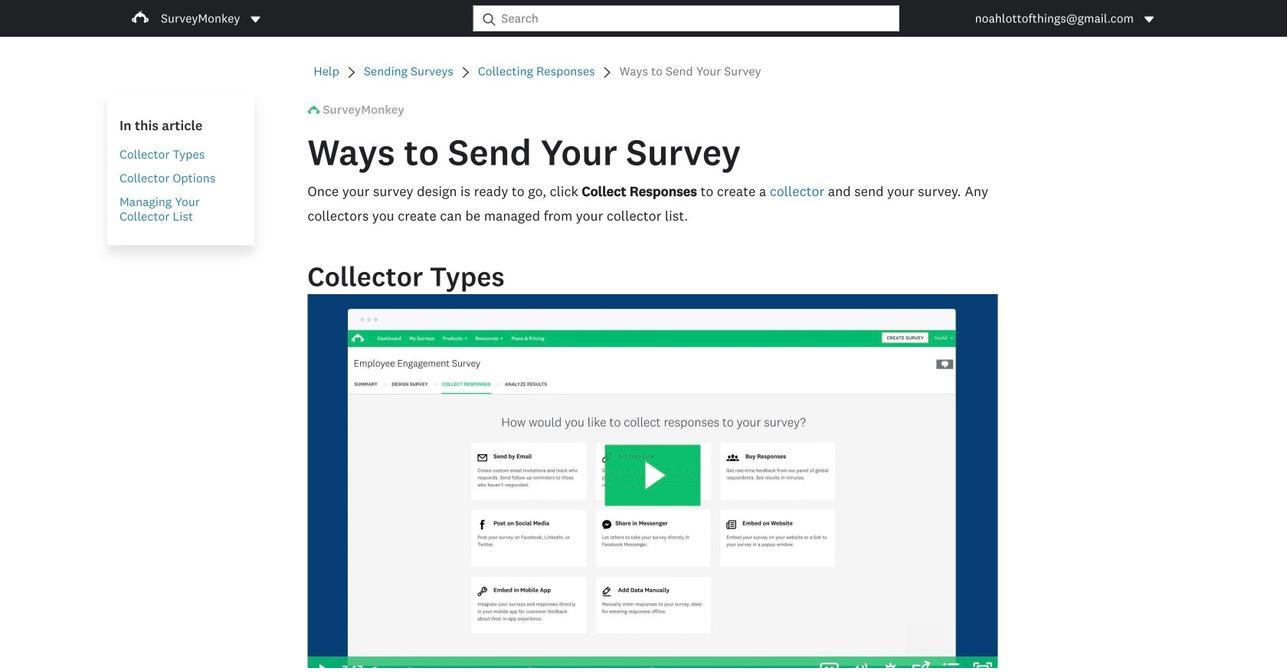 Task type: locate. For each thing, give the bounding box(es) containing it.
open image
[[251, 16, 260, 23], [1145, 16, 1154, 23]]

search image
[[483, 13, 495, 26], [483, 13, 495, 26]]

chapter markers toolbar
[[375, 657, 807, 668]]

1 horizontal spatial open image
[[1145, 16, 1154, 23]]

0 horizontal spatial open image
[[251, 16, 260, 23]]

video element
[[308, 294, 998, 668]]

2 open image from the left
[[1143, 13, 1156, 26]]

open image
[[249, 13, 262, 26], [1143, 13, 1156, 26]]

0 horizontal spatial open image
[[249, 13, 262, 26]]

1 horizontal spatial open image
[[1143, 13, 1156, 26]]

1 open image from the left
[[251, 16, 260, 23]]

2 open image from the left
[[1145, 16, 1154, 23]]



Task type: describe. For each thing, give the bounding box(es) containing it.
open image for first open image from the left
[[251, 16, 260, 23]]

playbar slider
[[363, 657, 814, 668]]

open image for 1st open image from right
[[1145, 16, 1154, 23]]

1 open image from the left
[[249, 13, 262, 26]]

Search text field
[[495, 6, 899, 31]]



